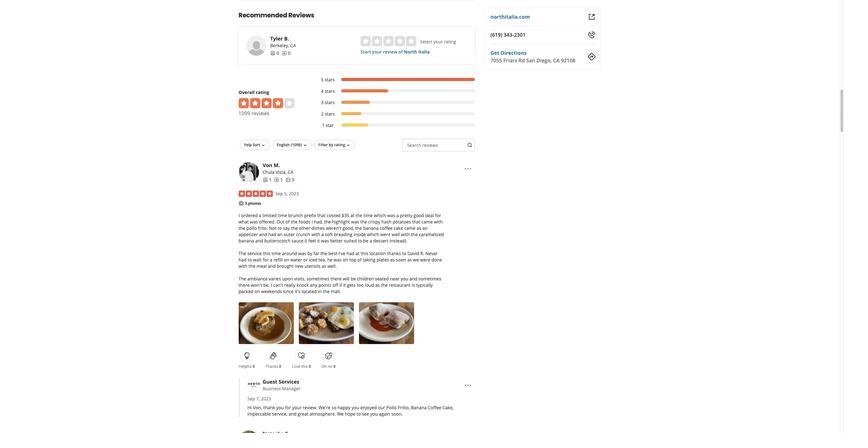 Task type: vqa. For each thing, say whether or not it's contained in the screenshot.
Map
no



Task type: describe. For each thing, give the bounding box(es) containing it.
time up crispy
[[364, 213, 373, 219]]

ordered
[[241, 213, 258, 219]]

photo of von m. image
[[239, 162, 259, 183]]

was up or
[[299, 251, 307, 257]]

the right "$35" on the left
[[356, 213, 363, 219]]

hope
[[345, 411, 356, 417]]

16 chevron down v2 image
[[261, 143, 266, 148]]

ca inside "get directions 7055 friars rd san diego, ca 92108"
[[554, 57, 560, 64]]

you inside the ambiance varies upon visits, sometimes there will be children seated near you and sometimes there won't be. i can't really knock any points off if it gets too loud as the restaurant is typically packed on weekends since it's located in the mall.
[[401, 276, 409, 282]]

well.
[[328, 263, 337, 269]]

highlight
[[332, 219, 350, 225]]

suited
[[344, 238, 357, 244]]

plates
[[377, 257, 389, 263]]

reviews element for b.
[[282, 50, 291, 56]]

be inside the ambiance varies upon visits, sometimes there will be children seated near you and sometimes there won't be. i can't really knock any points off if it gets too loud as the restaurant is typically packed on weekends since it's located in the mall.
[[351, 276, 356, 282]]

won't
[[251, 282, 262, 288]]

0 horizontal spatial came
[[405, 225, 416, 231]]

meal
[[257, 263, 267, 269]]

to inside sep 7, 2023 hi von, thank you for your review. we're so happy you enjoyed our pollo fritto, banana coffee cake, impeccable service, and great atmosphere. we hope to see you again soon.
[[357, 411, 361, 417]]

english (1096) button
[[273, 140, 312, 150]]

can't
[[274, 282, 283, 288]]

top
[[350, 257, 357, 263]]

4 stars
[[321, 88, 335, 94]]

(0 reactions) element for thanks 0
[[279, 364, 282, 370]]

pretty
[[400, 213, 413, 219]]

to down out
[[278, 225, 282, 231]]

2 horizontal spatial of
[[399, 49, 403, 55]]

rating element
[[361, 36, 417, 46]]

time up out
[[278, 213, 287, 219]]

2 horizontal spatial on
[[343, 257, 349, 263]]

0 vertical spatial that
[[318, 213, 326, 219]]

3 stars
[[321, 99, 335, 105]]

search reviews
[[408, 142, 438, 148]]

atmosphere.
[[310, 411, 336, 417]]

had inside the i ordered a limited time brunch prefix that costed $35 at the time which was a pretty good deal for what was offered. out of the foods i had, the highlight was the crispy hash potatoes that came with the pollo frito. not to say the other dishes weren't good, the banana coffee cake came as an appetizer and had an outer crunch with a soft breading inside which went well with the caramelized banana and butterscotch sauce (i feel it was better suited to be a dessert instead).
[[268, 232, 276, 238]]

instead).
[[390, 238, 408, 244]]

off
[[333, 282, 339, 288]]

3 for 3
[[292, 177, 295, 183]]

never
[[426, 251, 438, 257]]

2 sometimes from the left
[[419, 276, 442, 282]]

the right in
[[323, 289, 330, 295]]

happy
[[338, 405, 351, 411]]

and down appetizer
[[256, 238, 263, 244]]

visits,
[[294, 276, 306, 282]]

rd
[[519, 57, 525, 64]]

outer
[[284, 232, 295, 238]]

new
[[295, 263, 304, 269]]

4 star rating image
[[239, 98, 295, 108]]

helpful
[[239, 364, 252, 370]]

a left dessert
[[370, 238, 372, 244]]

as inside the ambiance varies upon visits, sometimes there will be children seated near you and sometimes there won't be. i can't really knock any points off if it gets too loud as the restaurant is typically packed on weekends since it's located in the mall.
[[376, 282, 380, 288]]

love this 0
[[292, 364, 311, 370]]

the up tea,
[[321, 251, 328, 257]]

limited
[[263, 213, 277, 219]]

and inside sep 7, 2023 hi von, thank you for your review. we're so happy you enjoyed our pollo fritto, banana coffee cake, impeccable service, and great atmosphere. we hope to see you again soon.
[[289, 411, 297, 417]]

friars
[[504, 57, 518, 64]]

the up inside
[[356, 225, 362, 231]]

san
[[527, 57, 536, 64]]

your inside sep 7, 2023 hi von, thank you for your review. we're so happy you enjoyed our pollo fritto, banana coffee cake, impeccable service, and great atmosphere. we hope to see you again soon.
[[292, 405, 302, 411]]

thanks 0
[[266, 364, 282, 370]]

sep for sep 7, 2023 hi von, thank you for your review. we're so happy you enjoyed our pollo fritto, banana coffee cake, impeccable service, and great atmosphere. we hope to see you again soon.
[[248, 396, 255, 402]]

and inside the service this time around was by far the best i've had at this location thanks to david r. never had to wait for a refill on water or iced tea, he was on top of taking plates as soon as we were done with the meal and brought new utensils as well.
[[268, 263, 276, 269]]

1 vertical spatial i
[[312, 219, 313, 225]]

filter
[[319, 142, 328, 148]]

you up hope
[[352, 405, 360, 411]]

with down dishes
[[312, 232, 321, 238]]

best
[[329, 251, 338, 257]]

refill
[[274, 257, 283, 263]]

the for the ambiance varies upon visits, sometimes there will be children seated near you and sometimes there won't be. i can't really knock any points off if it gets too loud as the restaurant is typically packed on weekends since it's located in the mall.
[[239, 276, 246, 282]]

knock
[[297, 282, 309, 288]]

was up pollo
[[250, 219, 258, 225]]

a left "limited"
[[259, 213, 262, 219]]

with down deal
[[434, 219, 443, 225]]

1 vertical spatial there
[[239, 282, 250, 288]]

343-
[[504, 31, 514, 38]]

well
[[392, 232, 400, 238]]

i ordered a limited time brunch prefix that costed $35 at the time which was a pretty good deal for what was offered. out of the foods i had, the highlight was the crispy hash potatoes that came with the pollo frito. not to say the other dishes weren't good, the banana coffee cake came as an appetizer and had an outer crunch with a soft breading inside which went well with the caramelized banana and butterscotch sauce (i feel it was better suited to be a dessert instead).
[[239, 213, 444, 244]]

review
[[383, 49, 398, 55]]

as inside the i ordered a limited time brunch prefix that costed $35 at the time which was a pretty good deal for what was offered. out of the foods i had, the highlight was the crispy hash potatoes that came with the pollo frito. not to say the other dishes weren't good, the banana coffee cake came as an appetizer and had an outer crunch with a soft breading inside which went well with the caramelized banana and butterscotch sauce (i feel it was better suited to be a dessert instead).
[[417, 225, 422, 231]]

stars for 4 stars
[[325, 88, 335, 94]]

24 directions v2 image
[[588, 53, 596, 61]]

potatoes
[[393, 219, 411, 225]]

reviews for search reviews
[[423, 142, 438, 148]]

2 horizontal spatial had
[[347, 251, 355, 257]]

16 friends v2 image for tyler
[[270, 51, 276, 56]]

banana
[[411, 405, 427, 411]]

costed
[[327, 213, 341, 219]]

as down thanks
[[391, 257, 395, 263]]

5 star rating image
[[239, 191, 273, 197]]

(619)
[[491, 31, 503, 38]]

rating for filter by rating
[[335, 142, 345, 148]]

start your review of north italia
[[361, 49, 430, 55]]

(1096)
[[291, 142, 302, 148]]

92108
[[562, 57, 576, 64]]

the down "brunch"
[[291, 219, 298, 225]]

yelp sort button
[[240, 140, 270, 150]]

weren't
[[326, 225, 342, 231]]

to left wait
[[248, 257, 252, 263]]

be.
[[264, 282, 270, 288]]

the right the say
[[291, 225, 298, 231]]

16 friends v2 image for von
[[263, 177, 268, 182]]

the for the service this time around was by far the best i've had at this location thanks to david r. never had to wait for a refill on water or iced tea, he was on top of taking plates as soon as we were done with the meal and brought new utensils as well.
[[239, 251, 246, 257]]

business
[[263, 386, 281, 392]]

yelp sort
[[244, 142, 261, 148]]

16 review v2 image for m.
[[274, 177, 279, 182]]

0 vertical spatial which
[[374, 213, 386, 219]]

16 chevron down v2 image for filter by rating
[[346, 143, 351, 148]]

iced
[[309, 257, 318, 263]]

2023 for 5,
[[289, 191, 299, 197]]

prefix
[[305, 213, 316, 219]]

3 for 3 photos
[[245, 201, 247, 206]]

location
[[370, 251, 386, 257]]

1 vertical spatial rating
[[256, 89, 269, 95]]

filter by rating button
[[315, 140, 355, 150]]

any
[[310, 282, 318, 288]]

none radio inside recommended reviews element
[[384, 36, 394, 46]]

coffee
[[428, 405, 442, 411]]

filter reviews by 5 stars rating element
[[315, 77, 475, 83]]

soon
[[396, 257, 407, 263]]

the down 'what'
[[239, 225, 246, 231]]

english (1096)
[[277, 142, 302, 148]]

the left crispy
[[361, 219, 367, 225]]

a up potatoes
[[397, 213, 399, 219]]

recommended reviews
[[239, 11, 315, 20]]

filter reviews by 1 star rating element
[[315, 122, 475, 129]]

was up hash
[[388, 213, 396, 219]]

italia
[[419, 49, 430, 55]]

seated
[[375, 276, 389, 282]]

out
[[277, 219, 285, 225]]

4
[[321, 88, 324, 94]]

cake,
[[443, 405, 454, 411]]

wait
[[253, 257, 262, 263]]

thanks
[[266, 364, 278, 370]]

0 vertical spatial came
[[422, 219, 433, 225]]

frito.
[[258, 225, 268, 231]]

photo of guest services image
[[248, 379, 260, 392]]

1 vertical spatial an
[[278, 232, 283, 238]]

1 vertical spatial that
[[412, 219, 421, 225]]

you down enjoyed at bottom
[[371, 411, 378, 417]]

stars for 3 stars
[[325, 99, 335, 105]]

by inside filter by rating popup button
[[329, 142, 334, 148]]

ca inside von m. chula vista, ca
[[288, 169, 294, 175]]

services
[[279, 379, 300, 386]]

your for start
[[372, 49, 382, 55]]

0 inside reviews element
[[288, 50, 291, 56]]

it inside the ambiance varies upon visits, sometimes there will be children seated near you and sometimes there won't be. i can't really knock any points off if it gets too loud as the restaurant is typically packed on weekends since it's located in the mall.
[[344, 282, 346, 288]]

was up good, on the left of the page
[[351, 219, 360, 225]]

16 chevron down v2 image for english (1096)
[[303, 143, 308, 148]]

were
[[421, 257, 431, 263]]

friends element for tyler b.
[[270, 50, 279, 56]]

the left caramelized
[[411, 232, 418, 238]]

0 horizontal spatial banana
[[239, 238, 254, 244]]

to down inside
[[358, 238, 362, 244]]

(619) 343-2301
[[491, 31, 526, 38]]

loud
[[365, 282, 374, 288]]

and inside the ambiance varies upon visits, sometimes there will be children seated near you and sometimes there won't be. i can't really knock any points off if it gets too loud as the restaurant is typically packed on weekends since it's located in the mall.
[[410, 276, 418, 282]]

will
[[343, 276, 350, 282]]

friends element for von m.
[[263, 177, 272, 183]]

done
[[432, 257, 443, 263]]

1 horizontal spatial banana
[[363, 225, 379, 231]]

2 horizontal spatial 1
[[322, 122, 325, 128]]

for inside the service this time around was by far the best i've had at this location thanks to david r. never had to wait for a refill on water or iced tea, he was on top of taking plates as soon as we were done with the meal and brought new utensils as well.
[[263, 257, 269, 263]]

oh
[[322, 364, 327, 370]]

1 horizontal spatial 1
[[281, 177, 283, 183]]



Task type: locate. For each thing, give the bounding box(es) containing it.
as
[[417, 225, 422, 231], [391, 257, 395, 263], [408, 257, 412, 263], [322, 263, 327, 269], [376, 282, 380, 288]]

1 horizontal spatial your
[[372, 49, 382, 55]]

the down the seated
[[381, 282, 388, 288]]

stars for 5 stars
[[325, 77, 335, 83]]

1 vertical spatial banana
[[239, 238, 254, 244]]

2023 right the 7,
[[261, 396, 271, 402]]

as down good
[[417, 225, 422, 231]]

4 stars from the top
[[325, 111, 335, 117]]

not
[[269, 225, 277, 231]]

recommended reviews element
[[219, 0, 496, 434]]

utensils
[[305, 263, 321, 269]]

and down refill
[[268, 263, 276, 269]]

1 vertical spatial for
[[263, 257, 269, 263]]

start
[[361, 49, 371, 55]]

which up crispy
[[374, 213, 386, 219]]

reviews for 1099 reviews
[[252, 110, 270, 117]]

photo of tyler b. image
[[246, 35, 267, 56]]

this up taking
[[361, 251, 369, 257]]

1 horizontal spatial sep
[[276, 191, 283, 197]]

and down frito.
[[259, 232, 267, 238]]

3 right 16 camera v2 image
[[245, 201, 247, 206]]

was down soft
[[321, 238, 329, 244]]

time inside the service this time around was by far the best i've had at this location thanks to david r. never had to wait for a refill on water or iced tea, he was on top of taking plates as soon as we were done with the meal and brought new utensils as well.
[[272, 251, 281, 257]]

2 vertical spatial for
[[285, 405, 291, 411]]

the inside the ambiance varies upon visits, sometimes there will be children seated near you and sometimes there won't be. i can't really knock any points off if it gets too loud as the restaurant is typically packed on weekends since it's located in the mall.
[[239, 276, 246, 282]]

better
[[330, 238, 343, 244]]

taking
[[363, 257, 376, 263]]

with inside the service this time around was by far the best i've had at this location thanks to david r. never had to wait for a refill on water or iced tea, he was on top of taking plates as soon as we were done with the meal and brought new utensils as well.
[[239, 263, 248, 269]]

stars down 4 stars
[[325, 99, 335, 105]]

1 vertical spatial had
[[347, 251, 355, 257]]

1 horizontal spatial of
[[358, 257, 362, 263]]

you up restaurant
[[401, 276, 409, 282]]

you up service, at the left
[[276, 405, 284, 411]]

stars for 2 stars
[[325, 111, 335, 117]]

menu image
[[465, 165, 472, 173], [465, 382, 472, 390]]

0 vertical spatial be
[[364, 238, 369, 244]]

0 horizontal spatial i
[[239, 213, 240, 219]]

on down i've
[[343, 257, 349, 263]]

16 photos v2 image
[[286, 177, 291, 182]]

our
[[378, 405, 386, 411]]

reviews element containing 0
[[282, 50, 291, 56]]

stars right "5"
[[325, 77, 335, 83]]

1 vertical spatial 3
[[292, 177, 295, 183]]

yelp
[[244, 142, 252, 148]]

None radio
[[361, 36, 371, 46], [372, 36, 382, 46], [395, 36, 405, 46], [407, 36, 417, 46], [361, 36, 371, 46], [372, 36, 382, 46], [395, 36, 405, 46], [407, 36, 417, 46]]

filter reviews by 2 stars rating element
[[315, 111, 475, 117]]

rating right select
[[444, 39, 457, 45]]

2023 for 7,
[[261, 396, 271, 402]]

your right select
[[434, 39, 443, 45]]

1 horizontal spatial be
[[364, 238, 369, 244]]

your right start
[[372, 49, 382, 55]]

stars inside filter reviews by 3 stars rating element
[[325, 99, 335, 105]]

1 vertical spatial came
[[405, 225, 416, 231]]

banana down appetizer
[[239, 238, 254, 244]]

0 horizontal spatial of
[[286, 219, 290, 225]]

1 horizontal spatial at
[[356, 251, 360, 257]]

1 vertical spatial your
[[372, 49, 382, 55]]

2 vertical spatial had
[[239, 257, 247, 263]]

to left see
[[357, 411, 361, 417]]

2 stars from the top
[[325, 88, 335, 94]]

for inside sep 7, 2023 hi von, thank you for your review. we're so happy you enjoyed our pollo fritto, banana coffee cake, impeccable service, and great atmosphere. we hope to see you again soon.
[[285, 405, 291, 411]]

of left north at the top left of the page
[[399, 49, 403, 55]]

cake
[[394, 225, 404, 231]]

select your rating
[[420, 39, 457, 45]]

deal
[[426, 213, 434, 219]]

0 horizontal spatial 3
[[245, 201, 247, 206]]

on up the brought
[[284, 257, 290, 263]]

1 horizontal spatial an
[[423, 225, 428, 231]]

reviews element down "berkeley," at left
[[282, 50, 291, 56]]

1 horizontal spatial 2023
[[289, 191, 299, 197]]

reviews right search
[[423, 142, 438, 148]]

ambiance
[[248, 276, 268, 282]]

1 horizontal spatial reviews
[[423, 142, 438, 148]]

1 vertical spatial the
[[239, 276, 246, 282]]

a left soft
[[322, 232, 324, 238]]

for inside the i ordered a limited time brunch prefix that costed $35 at the time which was a pretty good deal for what was offered. out of the foods i had, the highlight was the crispy hash potatoes that came with the pollo frito. not to say the other dishes weren't good, the banana coffee cake came as an appetizer and had an outer crunch with a soft breading inside which went well with the caramelized banana and butterscotch sauce (i feel it was better suited to be a dessert instead).
[[436, 213, 442, 219]]

around
[[282, 251, 297, 257]]

16 chevron down v2 image
[[303, 143, 308, 148], [346, 143, 351, 148]]

reviews down 4 star rating image on the left top of the page
[[252, 110, 270, 117]]

0 horizontal spatial on
[[255, 289, 260, 295]]

dessert
[[374, 238, 389, 244]]

2
[[321, 111, 324, 117]]

love
[[292, 364, 301, 370]]

1 vertical spatial at
[[356, 251, 360, 257]]

0 vertical spatial it
[[317, 238, 320, 244]]

it right feel
[[317, 238, 320, 244]]

or
[[304, 257, 308, 263]]

came
[[422, 219, 433, 225], [405, 225, 416, 231]]

by left far
[[308, 251, 313, 257]]

at inside the i ordered a limited time brunch prefix that costed $35 at the time which was a pretty good deal for what was offered. out of the foods i had, the highlight was the crispy hash potatoes that came with the pollo frito. not to say the other dishes weren't good, the banana coffee cake came as an appetizer and had an outer crunch with a soft breading inside which went well with the caramelized banana and butterscotch sauce (i feel it was better suited to be a dessert instead).
[[351, 213, 355, 219]]

for right deal
[[436, 213, 442, 219]]

0 horizontal spatial 2023
[[261, 396, 271, 402]]

2 vertical spatial of
[[358, 257, 362, 263]]

1 vertical spatial which
[[367, 232, 380, 238]]

good
[[414, 213, 424, 219]]

friends element
[[270, 50, 279, 56], [263, 177, 272, 183]]

2 horizontal spatial rating
[[444, 39, 457, 45]]

review.
[[303, 405, 318, 411]]

5,
[[284, 191, 288, 197]]

3 inside filter reviews by 3 stars rating element
[[321, 99, 324, 105]]

1 left star at the left of the page
[[322, 122, 325, 128]]

had down the 'not'
[[268, 232, 276, 238]]

(i
[[305, 238, 308, 244]]

rating inside popup button
[[335, 142, 345, 148]]

16 chevron down v2 image right (1096)
[[303, 143, 308, 148]]

and
[[259, 232, 267, 238], [256, 238, 263, 244], [268, 263, 276, 269], [410, 276, 418, 282], [289, 411, 297, 417]]

24 external link v2 image
[[588, 13, 596, 21]]

1 horizontal spatial sometimes
[[419, 276, 442, 282]]

search image
[[468, 143, 473, 148]]

this right service on the bottom left of the page
[[263, 251, 271, 257]]

0 horizontal spatial had
[[239, 257, 247, 263]]

with up instead).
[[401, 232, 410, 238]]

(0 reactions) element right love
[[309, 364, 311, 370]]

(0 reactions) element for oh no 0
[[334, 364, 336, 370]]

we
[[337, 411, 344, 417]]

the ambiance varies upon visits, sometimes there will be children seated near you and sometimes there won't be. i can't really knock any points off if it gets too loud as the restaurant is typically packed on weekends since it's located in the mall.
[[239, 276, 442, 295]]

foods
[[299, 219, 311, 225]]

16 friends v2 image down "berkeley," at left
[[270, 51, 276, 56]]

i up 'what'
[[239, 213, 240, 219]]

a inside the service this time around was by far the best i've had at this location thanks to david r. never had to wait for a refill on water or iced tea, he was on top of taking plates as soon as we were done with the meal and brought new utensils as well.
[[270, 257, 273, 263]]

3 stars from the top
[[325, 99, 335, 105]]

be inside the i ordered a limited time brunch prefix that costed $35 at the time which was a pretty good deal for what was offered. out of the foods i had, the highlight was the crispy hash potatoes that came with the pollo frito. not to say the other dishes weren't good, the banana coffee cake came as an appetizer and had an outer crunch with a soft breading inside which went well with the caramelized banana and butterscotch sauce (i feel it was better suited to be a dessert instead).
[[364, 238, 369, 244]]

other
[[299, 225, 311, 231]]

on inside the ambiance varies upon visits, sometimes there will be children seated near you and sometimes there won't be. i can't really knock any points off if it gets too loud as the restaurant is typically packed on weekends since it's located in the mall.
[[255, 289, 260, 295]]

as down tea,
[[322, 263, 327, 269]]

2023 right 5,
[[289, 191, 299, 197]]

with
[[434, 219, 443, 225], [312, 232, 321, 238], [401, 232, 410, 238], [239, 263, 248, 269]]

crispy
[[369, 219, 381, 225]]

we
[[413, 257, 419, 263]]

came down deal
[[422, 219, 433, 225]]

of
[[399, 49, 403, 55], [286, 219, 290, 225], [358, 257, 362, 263]]

it inside the i ordered a limited time brunch prefix that costed $35 at the time which was a pretty good deal for what was offered. out of the foods i had, the highlight was the crispy hash potatoes that came with the pollo frito. not to say the other dishes weren't good, the banana coffee cake came as an appetizer and had an outer crunch with a soft breading inside which went well with the caramelized banana and butterscotch sauce (i feel it was better suited to be a dessert instead).
[[317, 238, 320, 244]]

3 photos
[[245, 201, 261, 206]]

sep left 5,
[[276, 191, 283, 197]]

sep left the 7,
[[248, 396, 255, 402]]

rating right "filter"
[[335, 142, 345, 148]]

2 vertical spatial 3
[[245, 201, 247, 206]]

16 review v2 image
[[282, 51, 287, 56], [274, 177, 279, 182]]

ca left 92108
[[554, 57, 560, 64]]

ca right "berkeley," at left
[[291, 42, 296, 48]]

16 chevron down v2 image inside filter by rating popup button
[[346, 143, 351, 148]]

1 vertical spatial 16 review v2 image
[[274, 177, 279, 182]]

0 horizontal spatial sometimes
[[307, 276, 330, 282]]

0 vertical spatial 16 friends v2 image
[[270, 51, 276, 56]]

ca inside "tyler b. berkeley, ca"
[[291, 42, 296, 48]]

tyler b. link
[[270, 35, 289, 42]]

located
[[302, 289, 317, 295]]

too
[[357, 282, 364, 288]]

0 vertical spatial your
[[434, 39, 443, 45]]

2 menu image from the top
[[465, 382, 472, 390]]

photos element
[[286, 177, 295, 183]]

16 friends v2 image down chula
[[263, 177, 268, 182]]

0 vertical spatial banana
[[363, 225, 379, 231]]

1 horizontal spatial on
[[284, 257, 290, 263]]

ca up photos element
[[288, 169, 294, 175]]

1 vertical spatial by
[[308, 251, 313, 257]]

(no rating) image
[[361, 36, 417, 46]]

stars inside filter reviews by 4 stars rating element
[[325, 88, 335, 94]]

1 horizontal spatial rating
[[335, 142, 345, 148]]

1 horizontal spatial it
[[344, 282, 346, 288]]

soon.
[[392, 411, 403, 417]]

1 star
[[322, 122, 334, 128]]

filter reviews by 3 stars rating element
[[315, 99, 475, 106]]

at right "$35" on the left
[[351, 213, 355, 219]]

0 horizontal spatial 16 review v2 image
[[274, 177, 279, 182]]

recommended
[[239, 11, 287, 20]]

for up meal
[[263, 257, 269, 263]]

rating for select your rating
[[444, 39, 457, 45]]

0 horizontal spatial 16 friends v2 image
[[263, 177, 268, 182]]

packed
[[239, 289, 254, 295]]

3 (0 reactions) element from the left
[[309, 364, 311, 370]]

so
[[332, 405, 337, 411]]

of right top at left
[[358, 257, 362, 263]]

  text field inside recommended reviews element
[[402, 139, 475, 151]]

(0 reactions) element
[[253, 364, 255, 370], [279, 364, 282, 370], [309, 364, 311, 370], [334, 364, 336, 370]]

friends element containing 0
[[270, 50, 279, 56]]

2 vertical spatial i
[[271, 282, 272, 288]]

thank
[[264, 405, 275, 411]]

friends element down "berkeley," at left
[[270, 50, 279, 56]]

1 horizontal spatial i
[[271, 282, 272, 288]]

0 vertical spatial by
[[329, 142, 334, 148]]

be
[[364, 238, 369, 244], [351, 276, 356, 282]]

search
[[408, 142, 422, 148]]

it right if
[[344, 282, 346, 288]]

i left 'had,'
[[312, 219, 313, 225]]

brunch
[[289, 213, 303, 219]]

0 vertical spatial i
[[239, 213, 240, 219]]

as down the seated
[[376, 282, 380, 288]]

at inside the service this time around was by far the best i've had at this location thanks to david r. never had to wait for a refill on water or iced tea, he was on top of taking plates as soon as we were done with the meal and brought new utensils as well.
[[356, 251, 360, 257]]

sometimes up typically
[[419, 276, 442, 282]]

stars right 4
[[325, 88, 335, 94]]

2 horizontal spatial for
[[436, 213, 442, 219]]

overall rating
[[239, 89, 269, 95]]

1 horizontal spatial by
[[329, 142, 334, 148]]

which up dessert
[[367, 232, 380, 238]]

(0 reactions) element for helpful 0
[[253, 364, 255, 370]]

16 chevron down v2 image inside the english (1096) popup button
[[303, 143, 308, 148]]

manager
[[282, 386, 301, 392]]

16 review v2 image for b.
[[282, 51, 287, 56]]

16 review v2 image down the vista,
[[274, 177, 279, 182]]

children
[[357, 276, 374, 282]]

None radio
[[384, 36, 394, 46]]

at up top at left
[[356, 251, 360, 257]]

0 horizontal spatial by
[[308, 251, 313, 257]]

1 menu image from the top
[[465, 165, 472, 173]]

0 vertical spatial an
[[423, 225, 428, 231]]

impeccable
[[248, 411, 271, 417]]

2 horizontal spatial 3
[[321, 99, 324, 105]]

0 horizontal spatial reviews
[[252, 110, 270, 117]]

as left we in the bottom left of the page
[[408, 257, 412, 263]]

sauce
[[292, 238, 304, 244]]

fritto,
[[398, 405, 410, 411]]

there up off
[[331, 276, 342, 282]]

1 horizontal spatial this
[[302, 364, 308, 370]]

the up weren't
[[324, 219, 331, 225]]

hash
[[382, 219, 392, 225]]

0 vertical spatial had
[[268, 232, 276, 238]]

(0 reactions) element right helpful
[[253, 364, 255, 370]]

(0 reactions) element for love this 0
[[309, 364, 311, 370]]

16 friends v2 image
[[270, 51, 276, 56], [263, 177, 268, 182]]

1 the from the top
[[239, 251, 246, 257]]

2301
[[514, 31, 526, 38]]

0 horizontal spatial it
[[317, 238, 320, 244]]

that down good
[[412, 219, 421, 225]]

your for select
[[434, 39, 443, 45]]

1 vertical spatial reviews element
[[274, 177, 283, 183]]

mall.
[[331, 289, 341, 295]]

banana
[[363, 225, 379, 231], [239, 238, 254, 244]]

  text field
[[402, 139, 475, 151]]

diego,
[[537, 57, 552, 64]]

rating up 4 star rating image on the left top of the page
[[256, 89, 269, 95]]

an up butterscotch
[[278, 232, 283, 238]]

2 (0 reactions) element from the left
[[279, 364, 282, 370]]

1 horizontal spatial 3
[[292, 177, 295, 183]]

0 horizontal spatial this
[[263, 251, 271, 257]]

vista,
[[276, 169, 287, 175]]

gets
[[347, 282, 356, 288]]

overall
[[239, 89, 255, 95]]

i've
[[339, 251, 346, 257]]

0 vertical spatial reviews element
[[282, 50, 291, 56]]

1 vertical spatial of
[[286, 219, 290, 225]]

reviews element for m.
[[274, 177, 283, 183]]

2 vertical spatial your
[[292, 405, 302, 411]]

2 16 chevron down v2 image from the left
[[346, 143, 351, 148]]

was down i've
[[334, 257, 342, 263]]

0 horizontal spatial rating
[[256, 89, 269, 95]]

0 horizontal spatial sep
[[248, 396, 255, 402]]

0 vertical spatial 16 review v2 image
[[282, 51, 287, 56]]

0 horizontal spatial be
[[351, 276, 356, 282]]

von
[[263, 162, 273, 169]]

7055
[[491, 57, 503, 64]]

2 horizontal spatial this
[[361, 251, 369, 257]]

i inside the ambiance varies upon visits, sometimes there will be children seated near you and sometimes there won't be. i can't really knock any points off if it gets too loud as the restaurant is typically packed on weekends since it's located in the mall.
[[271, 282, 272, 288]]

by inside the service this time around was by far the best i've had at this location thanks to david r. never had to wait for a refill on water or iced tea, he was on top of taking plates as soon as we were done with the meal and brought new utensils as well.
[[308, 251, 313, 257]]

butterscotch
[[265, 238, 291, 244]]

1 left 16 photos v2
[[281, 177, 283, 183]]

filter reviews by 4 stars rating element
[[315, 88, 475, 94]]

sep for sep 5, 2023
[[276, 191, 283, 197]]

stars inside filter reviews by 2 stars rating element
[[325, 111, 335, 117]]

b.
[[284, 35, 289, 42]]

to
[[278, 225, 282, 231], [358, 238, 362, 244], [402, 251, 407, 257], [248, 257, 252, 263], [357, 411, 361, 417]]

menu image for hi von, thank you for your review. we're so happy you enjoyed our pollo fritto, banana coffee cake, impeccable service, and great atmosphere. we hope to see you again soon.
[[465, 382, 472, 390]]

menu image for sep 5, 2023
[[465, 165, 472, 173]]

0 vertical spatial reviews
[[252, 110, 270, 117]]

there up packed
[[239, 282, 250, 288]]

0 horizontal spatial 1
[[269, 177, 272, 183]]

16 review v2 image down "berkeley," at left
[[282, 51, 287, 56]]

by right "filter"
[[329, 142, 334, 148]]

2 vertical spatial ca
[[288, 169, 294, 175]]

caramelized
[[419, 232, 444, 238]]

photos
[[248, 201, 261, 206]]

2 stars
[[321, 111, 335, 117]]

1 vertical spatial it
[[344, 282, 346, 288]]

near
[[390, 276, 400, 282]]

sep 5, 2023
[[276, 191, 299, 197]]

no
[[328, 364, 333, 370]]

2 the from the top
[[239, 276, 246, 282]]

sep inside sep 7, 2023 hi von, thank you for your review. we're so happy you enjoyed our pollo fritto, banana coffee cake, impeccable service, and great atmosphere. we hope to see you again soon.
[[248, 396, 255, 402]]

0 vertical spatial 3
[[321, 99, 324, 105]]

von m. chula vista, ca
[[263, 162, 294, 175]]

friends element down chula
[[263, 177, 272, 183]]

of inside the service this time around was by far the best i've had at this location thanks to david r. never had to wait for a refill on water or iced tea, he was on top of taking plates as soon as we were done with the meal and brought new utensils as well.
[[358, 257, 362, 263]]

0 inside the friends element
[[277, 50, 279, 56]]

1 vertical spatial sep
[[248, 396, 255, 402]]

0 horizontal spatial at
[[351, 213, 355, 219]]

feel
[[309, 238, 316, 244]]

reviews
[[252, 110, 270, 117], [423, 142, 438, 148]]

be up gets
[[351, 276, 356, 282]]

0 vertical spatial there
[[331, 276, 342, 282]]

0 vertical spatial ca
[[291, 42, 296, 48]]

1 horizontal spatial 16 review v2 image
[[282, 51, 287, 56]]

1 vertical spatial friends element
[[263, 177, 272, 183]]

enjoyed
[[361, 405, 377, 411]]

1 horizontal spatial that
[[412, 219, 421, 225]]

water
[[291, 257, 302, 263]]

filter by rating
[[319, 142, 345, 148]]

chula
[[263, 169, 275, 175]]

1 (0 reactions) element from the left
[[253, 364, 255, 370]]

0 horizontal spatial 16 chevron down v2 image
[[303, 143, 308, 148]]

1 16 chevron down v2 image from the left
[[303, 143, 308, 148]]

a left refill
[[270, 257, 273, 263]]

to up soon
[[402, 251, 407, 257]]

1 stars from the top
[[325, 77, 335, 83]]

of up the say
[[286, 219, 290, 225]]

reviews element containing 1
[[274, 177, 283, 183]]

crunch
[[296, 232, 311, 238]]

reviews
[[289, 11, 315, 20]]

you
[[401, 276, 409, 282], [276, 405, 284, 411], [352, 405, 360, 411], [371, 411, 378, 417]]

the down wait
[[249, 263, 256, 269]]

1 horizontal spatial for
[[285, 405, 291, 411]]

3 inside photos element
[[292, 177, 295, 183]]

banana down crispy
[[363, 225, 379, 231]]

2023 inside sep 7, 2023 hi von, thank you for your review. we're so happy you enjoyed our pollo fritto, banana coffee cake, impeccable service, and great atmosphere. we hope to see you again soon.
[[261, 396, 271, 402]]

stars inside filter reviews by 5 stars rating element
[[325, 77, 335, 83]]

ca
[[291, 42, 296, 48], [554, 57, 560, 64], [288, 169, 294, 175]]

0 vertical spatial 2023
[[289, 191, 299, 197]]

what
[[239, 219, 249, 225]]

get directions link
[[491, 49, 527, 56]]

0 horizontal spatial your
[[292, 405, 302, 411]]

1 horizontal spatial had
[[268, 232, 276, 238]]

1 down chula
[[269, 177, 272, 183]]

reviews element
[[282, 50, 291, 56], [274, 177, 283, 183]]

4 (0 reactions) element from the left
[[334, 364, 336, 370]]

24 phone v2 image
[[588, 31, 596, 39]]

(0 reactions) element right "no"
[[334, 364, 336, 370]]

2 horizontal spatial your
[[434, 39, 443, 45]]

1 vertical spatial reviews
[[423, 142, 438, 148]]

0 vertical spatial friends element
[[270, 50, 279, 56]]

1 horizontal spatial 16 chevron down v2 image
[[346, 143, 351, 148]]

3 down 4
[[321, 99, 324, 105]]

16 camera v2 image
[[239, 201, 244, 206]]

for up service, at the left
[[285, 405, 291, 411]]

0 vertical spatial rating
[[444, 39, 457, 45]]

2 vertical spatial rating
[[335, 142, 345, 148]]

the up packed
[[239, 276, 246, 282]]

1 inside the friends element
[[269, 177, 272, 183]]

1 sometimes from the left
[[307, 276, 330, 282]]

friends element containing 1
[[263, 177, 272, 183]]

(0 reactions) element right thanks
[[279, 364, 282, 370]]

of inside the i ordered a limited time brunch prefix that costed $35 at the time which was a pretty good deal for what was offered. out of the foods i had, the highlight was the crispy hash potatoes that came with the pollo frito. not to say the other dishes weren't good, the banana coffee cake came as an appetizer and had an outer crunch with a soft breading inside which went well with the caramelized banana and butterscotch sauce (i feel it was better suited to be a dessert instead).
[[286, 219, 290, 225]]

3 for 3 stars
[[321, 99, 324, 105]]

0 vertical spatial for
[[436, 213, 442, 219]]

the inside the service this time around was by far the best i've had at this location thanks to david r. never had to wait for a refill on water or iced tea, he was on top of taking plates as soon as we were done with the meal and brought new utensils as well.
[[239, 251, 246, 257]]



